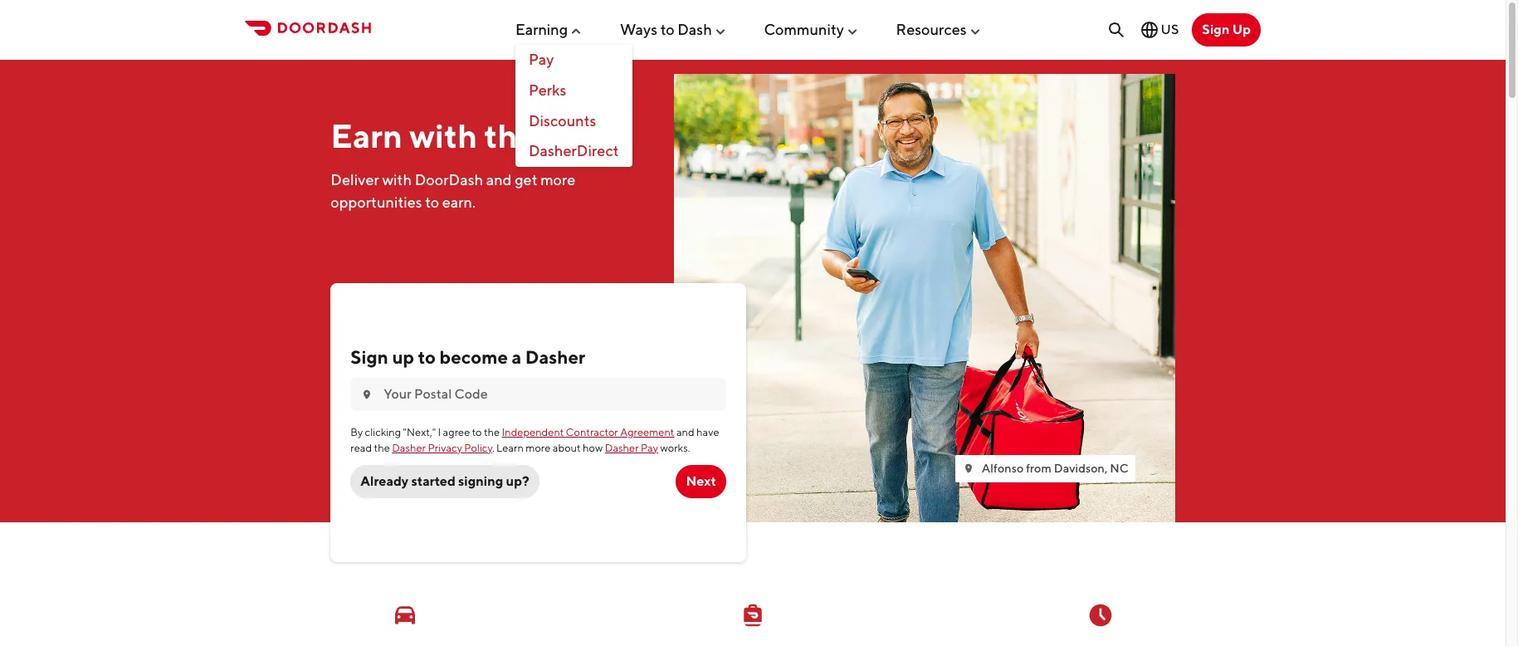 Task type: describe. For each thing, give the bounding box(es) containing it.
already
[[361, 473, 409, 489]]

agree
[[443, 426, 470, 439]]

dasher privacy policy . learn more about how dasher pay works.
[[392, 441, 690, 454]]

up
[[1233, 22, 1251, 37]]

to inside the deliver with doordash and get more opportunities to earn.
[[425, 193, 439, 211]]

about
[[553, 441, 581, 454]]

doordash
[[415, 171, 483, 188]]

sign for sign up
[[1203, 22, 1230, 37]]

become
[[440, 346, 508, 368]]

independent contractor agreement link
[[502, 426, 675, 439]]

more for get
[[541, 171, 576, 188]]

time fill image
[[1088, 602, 1114, 628]]

next button
[[676, 465, 727, 498]]

policy
[[464, 441, 492, 454]]

perks link
[[516, 76, 632, 106]]

.
[[492, 441, 495, 454]]

us
[[1161, 22, 1180, 37]]

perks
[[529, 81, 567, 99]]

signing
[[458, 473, 504, 489]]

2 horizontal spatial dasher
[[605, 441, 639, 454]]

opportunities
[[331, 193, 422, 211]]

and have read the
[[351, 426, 720, 454]]

learn
[[497, 441, 524, 454]]

to right up
[[418, 346, 436, 368]]

sign for sign up to become a dasher
[[351, 346, 389, 368]]

community
[[764, 20, 845, 38]]

1 horizontal spatial location pin image
[[962, 462, 976, 475]]

works.
[[661, 441, 690, 454]]

order hotbag fill image
[[740, 602, 766, 628]]

dasherdirect
[[529, 142, 619, 160]]

davidson,
[[1054, 461, 1108, 475]]

up
[[392, 346, 414, 368]]

discounts
[[529, 112, 597, 129]]

deliver
[[331, 171, 379, 188]]

with for doordash
[[382, 171, 412, 188]]

independent
[[502, 426, 564, 439]]

up?
[[506, 473, 530, 489]]

have
[[697, 426, 720, 439]]

more for learn
[[526, 441, 551, 454]]

i
[[438, 426, 441, 439]]

earning link
[[516, 14, 583, 45]]

to up policy
[[472, 426, 482, 439]]

dasher pay link
[[605, 441, 659, 454]]

contractor
[[566, 426, 618, 439]]

ways to dash link
[[620, 14, 727, 45]]

discounts link
[[516, 106, 632, 137]]

vehicle car image
[[392, 602, 419, 628]]



Task type: locate. For each thing, give the bounding box(es) containing it.
dasherdirect link
[[516, 137, 632, 167]]

earning
[[516, 20, 568, 38]]

1 vertical spatial with
[[382, 171, 412, 188]]

0 vertical spatial with
[[410, 116, 478, 155]]

dasher right how
[[605, 441, 639, 454]]

sign
[[1203, 22, 1230, 37], [351, 346, 389, 368]]

pay down agreement
[[641, 441, 659, 454]]

nc
[[1110, 461, 1129, 475]]

ways to dash
[[620, 20, 712, 38]]

0 vertical spatial pay
[[529, 51, 554, 68]]

community link
[[764, 14, 859, 45]]

the down clicking
[[374, 441, 390, 454]]

0 vertical spatial and
[[486, 171, 512, 188]]

ways
[[620, 20, 658, 38]]

already started signing up? button
[[351, 465, 540, 498]]

to left dash
[[661, 20, 675, 38]]

the up '.'
[[484, 426, 500, 439]]

and left the "get"
[[486, 171, 512, 188]]

alfonso from davidson, nc
[[982, 461, 1129, 475]]

sign up
[[1203, 22, 1251, 37]]

location pin image up the by
[[361, 388, 374, 401]]

dasher down ""next,""
[[392, 441, 426, 454]]

pay
[[529, 51, 554, 68], [641, 441, 659, 454]]

1 vertical spatial and
[[677, 426, 695, 439]]

already started signing up?
[[361, 473, 530, 489]]

deliver with doordash and get more opportunities to earn.
[[331, 171, 576, 211]]

next
[[686, 473, 717, 489]]

by
[[351, 426, 363, 439]]

dash
[[678, 20, 712, 38]]

1 vertical spatial sign
[[351, 346, 389, 368]]

and
[[486, 171, 512, 188], [677, 426, 695, 439]]

0 horizontal spatial and
[[486, 171, 512, 188]]

the
[[484, 116, 537, 155], [484, 426, 500, 439], [374, 441, 390, 454]]

best
[[544, 116, 612, 155]]

resources link
[[897, 14, 982, 45]]

1 vertical spatial location pin image
[[962, 462, 976, 475]]

0 horizontal spatial pay
[[529, 51, 554, 68]]

more inside the deliver with doordash and get more opportunities to earn.
[[541, 171, 576, 188]]

alfonso
[[982, 461, 1024, 475]]

with up doordash
[[410, 116, 478, 155]]

clicking
[[365, 426, 401, 439]]

started
[[411, 473, 456, 489]]

sign up button
[[1193, 13, 1261, 47]]

and inside the deliver with doordash and get more opportunities to earn.
[[486, 171, 512, 188]]

0 vertical spatial more
[[541, 171, 576, 188]]

earn
[[331, 116, 403, 155]]

the inside and have read the
[[374, 441, 390, 454]]

2 vertical spatial the
[[374, 441, 390, 454]]

alfonso from davidson, nc image
[[674, 74, 1176, 522]]

dasher up your postal code text field
[[526, 346, 586, 368]]

and up "works."
[[677, 426, 695, 439]]

agreement
[[620, 426, 675, 439]]

location pin image left alfonso
[[962, 462, 976, 475]]

read
[[351, 441, 372, 454]]

a
[[512, 346, 522, 368]]

with
[[410, 116, 478, 155], [382, 171, 412, 188]]

Your Postal Code text field
[[384, 385, 717, 404]]

sign inside button
[[1203, 22, 1230, 37]]

get
[[515, 171, 538, 188]]

1 horizontal spatial dasher
[[526, 346, 586, 368]]

1 vertical spatial pay
[[641, 441, 659, 454]]

globe line image
[[1140, 20, 1160, 40]]

0 vertical spatial the
[[484, 116, 537, 155]]

more down dasherdirect link on the left top
[[541, 171, 576, 188]]

1 horizontal spatial pay
[[641, 441, 659, 454]]

0 vertical spatial sign
[[1203, 22, 1230, 37]]

from
[[1027, 461, 1052, 475]]

sign up to become a dasher
[[351, 346, 586, 368]]

to
[[661, 20, 675, 38], [425, 193, 439, 211], [418, 346, 436, 368], [472, 426, 482, 439]]

more
[[541, 171, 576, 188], [526, 441, 551, 454]]

0 horizontal spatial dasher
[[392, 441, 426, 454]]

earn.
[[442, 193, 476, 211]]

dasher
[[526, 346, 586, 368], [392, 441, 426, 454], [605, 441, 639, 454]]

1 horizontal spatial and
[[677, 426, 695, 439]]

the up the "get"
[[484, 116, 537, 155]]

and inside and have read the
[[677, 426, 695, 439]]

"next,"
[[403, 426, 436, 439]]

dasher privacy policy link
[[392, 441, 492, 454]]

how
[[583, 441, 603, 454]]

with inside the deliver with doordash and get more opportunities to earn.
[[382, 171, 412, 188]]

1 vertical spatial the
[[484, 426, 500, 439]]

earn with the best
[[331, 116, 612, 155]]

location pin image
[[361, 388, 374, 401], [962, 462, 976, 475]]

pay link
[[516, 45, 632, 76]]

0 horizontal spatial location pin image
[[361, 388, 374, 401]]

0 vertical spatial location pin image
[[361, 388, 374, 401]]

with for the
[[410, 116, 478, 155]]

with up opportunities on the top
[[382, 171, 412, 188]]

1 horizontal spatial sign
[[1203, 22, 1230, 37]]

by clicking "next," i agree to the independent contractor agreement
[[351, 426, 675, 439]]

more down the independent
[[526, 441, 551, 454]]

resources
[[897, 20, 967, 38]]

pay down earning
[[529, 51, 554, 68]]

1 vertical spatial more
[[526, 441, 551, 454]]

0 horizontal spatial sign
[[351, 346, 389, 368]]

privacy
[[428, 441, 462, 454]]

to left earn.
[[425, 193, 439, 211]]



Task type: vqa. For each thing, say whether or not it's contained in the screenshot.
'START EARNING QUICKLY'
no



